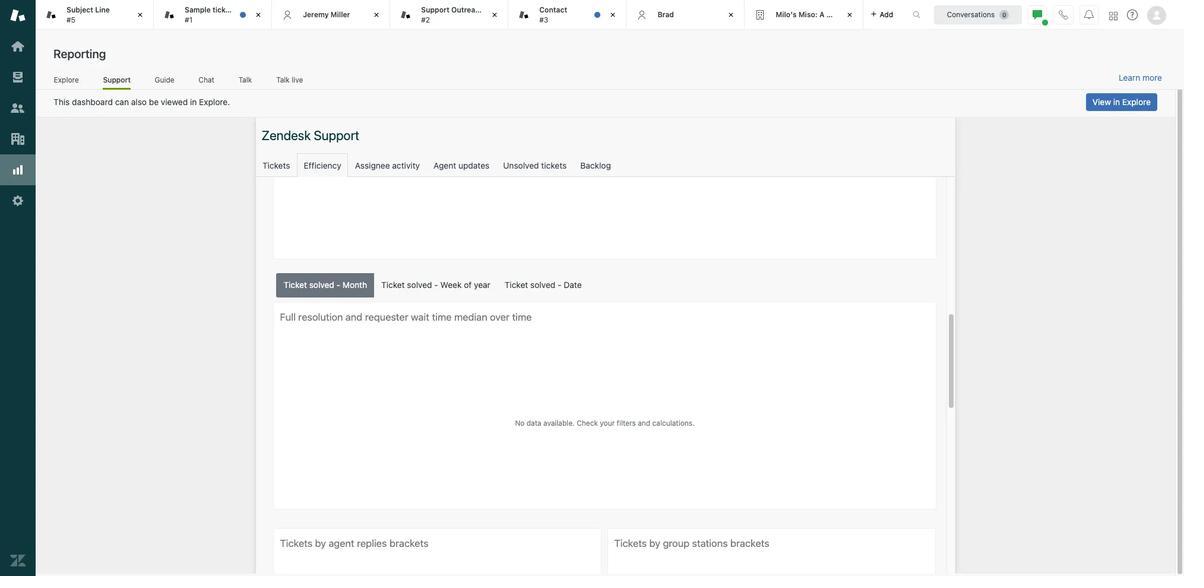 Task type: describe. For each thing, give the bounding box(es) containing it.
talk link
[[238, 75, 252, 88]]

miso:
[[799, 10, 818, 19]]

1 in from the left
[[190, 97, 197, 107]]

notifications image
[[1085, 10, 1095, 19]]

conversations
[[948, 10, 996, 19]]

subject line #5
[[67, 5, 110, 24]]

be
[[149, 97, 159, 107]]

guide link
[[155, 75, 175, 88]]

get started image
[[10, 39, 26, 54]]

support link
[[103, 75, 131, 90]]

learn more link
[[1120, 73, 1163, 83]]

#3
[[540, 15, 549, 24]]

brad
[[658, 10, 675, 19]]

miller
[[331, 10, 350, 19]]

add
[[880, 10, 894, 19]]

view in explore
[[1093, 97, 1152, 107]]

can
[[115, 97, 129, 107]]

explore link
[[53, 75, 79, 88]]

talk for talk
[[239, 75, 252, 84]]

tab containing support outreach
[[391, 0, 509, 30]]

views image
[[10, 70, 26, 85]]

#1 tab
[[154, 0, 272, 30]]

zendesk products image
[[1110, 12, 1118, 20]]

in inside button
[[1114, 97, 1121, 107]]

jeremy
[[303, 10, 329, 19]]

support for support
[[103, 75, 131, 84]]

explore.
[[199, 97, 230, 107]]

view in explore button
[[1087, 93, 1158, 111]]

brad tab
[[627, 0, 745, 30]]

subject
[[67, 5, 93, 14]]

jeremy miller
[[303, 10, 350, 19]]

main element
[[0, 0, 36, 576]]

line
[[95, 5, 110, 14]]

close image for #1
[[253, 9, 265, 21]]

close image for milo's miso: a foodlez subsidiary tab
[[844, 9, 856, 21]]

this
[[53, 97, 70, 107]]



Task type: locate. For each thing, give the bounding box(es) containing it.
support for support outreach #2
[[421, 5, 450, 14]]

close image inside brad tab
[[726, 9, 738, 21]]

foodlez
[[827, 10, 855, 19]]

0 vertical spatial support
[[421, 5, 450, 14]]

close image right miller
[[371, 9, 383, 21]]

1 horizontal spatial support
[[421, 5, 450, 14]]

close image inside tab
[[608, 9, 619, 21]]

2 horizontal spatial close image
[[726, 9, 738, 21]]

2 close image from the left
[[608, 9, 619, 21]]

chat link
[[198, 75, 215, 88]]

close image inside #1 tab
[[253, 9, 265, 21]]

also
[[131, 97, 147, 107]]

2 talk from the left
[[277, 75, 290, 84]]

conversations button
[[935, 5, 1023, 24]]

0 horizontal spatial in
[[190, 97, 197, 107]]

close image for tab containing support outreach
[[489, 9, 501, 21]]

close image
[[134, 9, 146, 21], [371, 9, 383, 21], [489, 9, 501, 21], [844, 9, 856, 21]]

close image left jeremy
[[253, 9, 265, 21]]

4 close image from the left
[[844, 9, 856, 21]]

support
[[421, 5, 450, 14], [103, 75, 131, 84]]

zendesk image
[[10, 553, 26, 569]]

close image for jeremy miller tab
[[371, 9, 383, 21]]

explore up this
[[54, 75, 79, 84]]

organizations image
[[10, 131, 26, 147]]

learn
[[1120, 73, 1141, 83]]

1 vertical spatial explore
[[1123, 97, 1152, 107]]

this dashboard can also be viewed in explore.
[[53, 97, 230, 107]]

support up can
[[103, 75, 131, 84]]

close image
[[253, 9, 265, 21], [608, 9, 619, 21], [726, 9, 738, 21]]

1 vertical spatial support
[[103, 75, 131, 84]]

3 close image from the left
[[489, 9, 501, 21]]

1 close image from the left
[[253, 9, 265, 21]]

chat
[[199, 75, 215, 84]]

0 horizontal spatial talk
[[239, 75, 252, 84]]

1 horizontal spatial explore
[[1123, 97, 1152, 107]]

talk for talk live
[[277, 75, 290, 84]]

in right view
[[1114, 97, 1121, 107]]

customers image
[[10, 100, 26, 116]]

live
[[292, 75, 303, 84]]

tab containing contact
[[509, 0, 627, 30]]

a
[[820, 10, 825, 19]]

talk inside 'link'
[[277, 75, 290, 84]]

talk live link
[[276, 75, 304, 88]]

support inside support outreach #2
[[421, 5, 450, 14]]

contact
[[540, 5, 568, 14]]

get help image
[[1128, 10, 1139, 20]]

milo's miso: a foodlez subsidiary tab
[[745, 0, 894, 30]]

close image left milo's
[[726, 9, 738, 21]]

2 tab from the left
[[391, 0, 509, 30]]

#5
[[67, 15, 75, 24]]

0 vertical spatial explore
[[54, 75, 79, 84]]

close image right outreach
[[489, 9, 501, 21]]

contact #3
[[540, 5, 568, 24]]

#2
[[421, 15, 430, 24]]

close image inside milo's miso: a foodlez subsidiary tab
[[844, 9, 856, 21]]

close image inside jeremy miller tab
[[371, 9, 383, 21]]

1 horizontal spatial close image
[[608, 9, 619, 21]]

2 in from the left
[[1114, 97, 1121, 107]]

2 close image from the left
[[371, 9, 383, 21]]

support outreach #2
[[421, 5, 484, 24]]

reporting image
[[10, 162, 26, 178]]

view
[[1093, 97, 1112, 107]]

learn more
[[1120, 73, 1163, 83]]

1 close image from the left
[[134, 9, 146, 21]]

3 close image from the left
[[726, 9, 738, 21]]

close image left subsidiary
[[844, 9, 856, 21]]

1 tab from the left
[[36, 0, 154, 30]]

1 horizontal spatial in
[[1114, 97, 1121, 107]]

in right viewed
[[190, 97, 197, 107]]

0 horizontal spatial close image
[[253, 9, 265, 21]]

talk left live
[[277, 75, 290, 84]]

close image left brad
[[608, 9, 619, 21]]

1 horizontal spatial talk
[[277, 75, 290, 84]]

talk inside "link"
[[239, 75, 252, 84]]

0 horizontal spatial support
[[103, 75, 131, 84]]

close image right "line"
[[134, 9, 146, 21]]

tab
[[36, 0, 154, 30], [391, 0, 509, 30], [509, 0, 627, 30]]

0 horizontal spatial explore
[[54, 75, 79, 84]]

dashboard
[[72, 97, 113, 107]]

explore
[[54, 75, 79, 84], [1123, 97, 1152, 107]]

add button
[[864, 0, 901, 29]]

reporting
[[53, 47, 106, 61]]

close image for tab containing subject line
[[134, 9, 146, 21]]

viewed
[[161, 97, 188, 107]]

#1
[[185, 15, 193, 24]]

outreach
[[452, 5, 484, 14]]

1 talk from the left
[[239, 75, 252, 84]]

in
[[190, 97, 197, 107], [1114, 97, 1121, 107]]

admin image
[[10, 193, 26, 209]]

explore inside button
[[1123, 97, 1152, 107]]

tabs tab list
[[36, 0, 901, 30]]

button displays agent's chat status as online. image
[[1033, 10, 1043, 19]]

explore down learn more "link" in the right top of the page
[[1123, 97, 1152, 107]]

close image for #3
[[608, 9, 619, 21]]

milo's miso: a foodlez subsidiary
[[776, 10, 894, 19]]

talk live
[[277, 75, 303, 84]]

zendesk support image
[[10, 8, 26, 23]]

jeremy miller tab
[[272, 0, 391, 30]]

support up #2
[[421, 5, 450, 14]]

tab containing subject line
[[36, 0, 154, 30]]

subsidiary
[[857, 10, 894, 19]]

more
[[1143, 73, 1163, 83]]

3 tab from the left
[[509, 0, 627, 30]]

talk
[[239, 75, 252, 84], [277, 75, 290, 84]]

milo's
[[776, 10, 797, 19]]

guide
[[155, 75, 174, 84]]

talk right chat
[[239, 75, 252, 84]]



Task type: vqa. For each thing, say whether or not it's contained in the screenshot.
Recently
no



